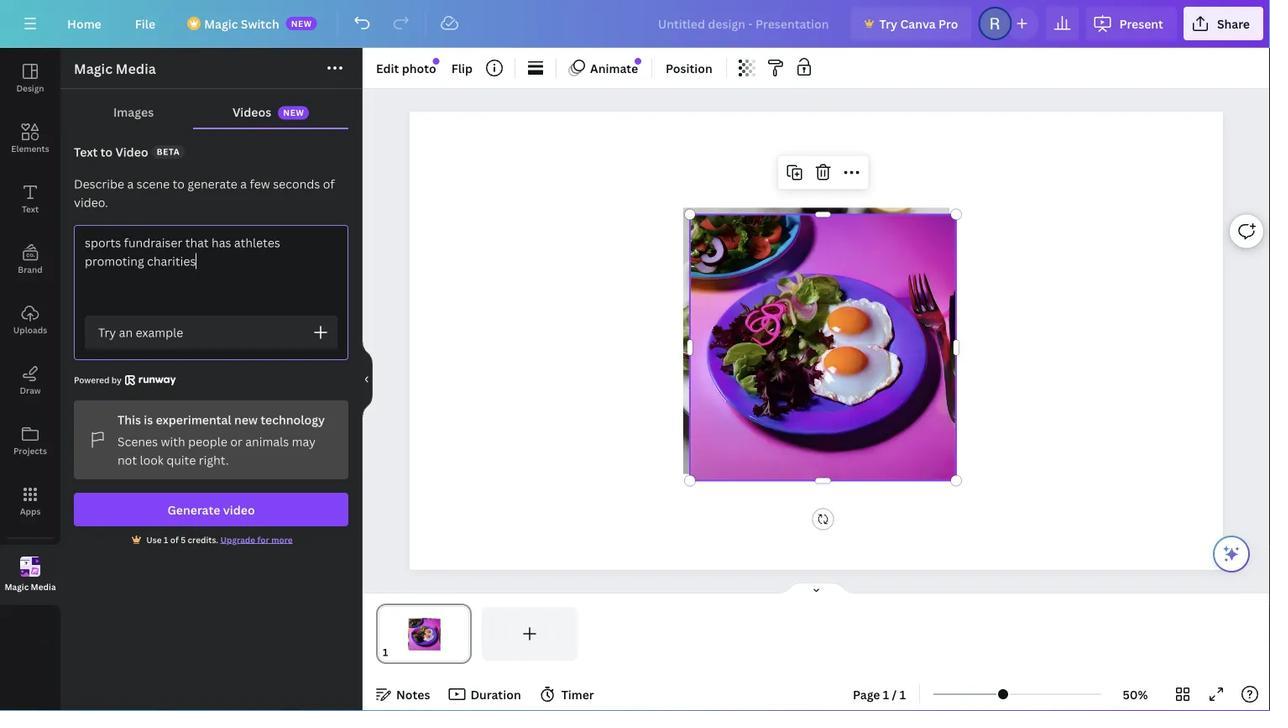 Task type: locate. For each thing, give the bounding box(es) containing it.
a left scene
[[127, 176, 134, 192]]

1 vertical spatial try
[[98, 325, 116, 341]]

of left the 5
[[170, 534, 179, 546]]

generate video button
[[74, 493, 349, 527]]

text inside text button
[[22, 203, 39, 215]]

0 vertical spatial of
[[323, 176, 335, 192]]

uploads
[[13, 324, 47, 336]]

try
[[880, 16, 898, 31], [98, 325, 116, 341]]

projects
[[13, 445, 47, 457]]

people
[[188, 434, 228, 450]]

magic down the apps
[[5, 581, 29, 593]]

to left video
[[101, 144, 113, 160]]

new
[[291, 18, 312, 29], [283, 107, 304, 119]]

upgrade
[[220, 534, 255, 546]]

page 1 / 1
[[853, 687, 906, 703]]

magic inside main menu bar
[[204, 16, 238, 31]]

scenes
[[118, 434, 158, 450]]

0 vertical spatial magic
[[204, 16, 238, 31]]

1 vertical spatial of
[[170, 534, 179, 546]]

timer
[[562, 687, 594, 703]]

look
[[140, 452, 164, 468]]

brand
[[18, 264, 43, 275]]

0 vertical spatial magic media
[[74, 60, 156, 78]]

1 right '/' at the bottom right of the page
[[900, 687, 906, 703]]

1 horizontal spatial try
[[880, 16, 898, 31]]

elements
[[11, 143, 49, 154]]

to inside describe a scene to generate a few seconds of video.
[[173, 176, 185, 192]]

try inside main menu bar
[[880, 16, 898, 31]]

a left few
[[240, 176, 247, 192]]

photo
[[402, 60, 437, 76]]

0 horizontal spatial magic media
[[5, 581, 56, 593]]

beta
[[157, 146, 180, 157]]

1 left '/' at the bottom right of the page
[[884, 687, 890, 703]]

magic
[[204, 16, 238, 31], [74, 60, 113, 78], [5, 581, 29, 593]]

magic media up images on the left top of the page
[[74, 60, 156, 78]]

credits.
[[188, 534, 218, 546]]

of
[[323, 176, 335, 192], [170, 534, 179, 546]]

1 horizontal spatial of
[[323, 176, 335, 192]]

generate
[[188, 176, 238, 192]]

of right seconds
[[323, 176, 335, 192]]

try left an
[[98, 325, 116, 341]]

experimental
[[156, 412, 232, 428]]

media
[[116, 60, 156, 78], [31, 581, 56, 593]]

1 for /
[[884, 687, 890, 703]]

0 horizontal spatial try
[[98, 325, 116, 341]]

magic media down the apps
[[5, 581, 56, 593]]

try left canva
[[880, 16, 898, 31]]

upgrade for more link
[[220, 534, 293, 546]]

magic media inside button
[[5, 581, 56, 593]]

1 horizontal spatial magic media
[[74, 60, 156, 78]]

side panel tab list
[[0, 48, 60, 606]]

1 horizontal spatial text
[[74, 144, 98, 160]]

new right switch
[[291, 18, 312, 29]]

try an example button
[[85, 316, 338, 349]]

text up brand 'button'
[[22, 203, 39, 215]]

a
[[127, 176, 134, 192], [240, 176, 247, 192]]

1 horizontal spatial media
[[116, 60, 156, 78]]

text to video beta
[[74, 144, 180, 160]]

technology
[[261, 412, 325, 428]]

of inside describe a scene to generate a few seconds of video.
[[323, 176, 335, 192]]

by
[[112, 375, 122, 386]]

2 vertical spatial magic
[[5, 581, 29, 593]]

notes button
[[370, 681, 437, 708]]

images
[[113, 104, 154, 120]]

1 vertical spatial media
[[31, 581, 56, 593]]

animate
[[591, 60, 638, 76]]

1 vertical spatial magic media
[[5, 581, 56, 593]]

images button
[[74, 96, 193, 128]]

0 horizontal spatial text
[[22, 203, 39, 215]]

2 horizontal spatial 1
[[900, 687, 906, 703]]

new inside main menu bar
[[291, 18, 312, 29]]

this is experimental new technology scenes with people or animals may not look quite right.
[[118, 412, 325, 468]]

0 vertical spatial new
[[291, 18, 312, 29]]

runway logo image
[[125, 375, 176, 386]]

projects button
[[0, 411, 60, 471]]

more
[[271, 534, 293, 546]]

1 for of
[[164, 534, 168, 546]]

generate
[[167, 502, 220, 518]]

0 horizontal spatial a
[[127, 176, 134, 192]]

0 vertical spatial try
[[880, 16, 898, 31]]

powered
[[74, 375, 110, 386]]

1 vertical spatial magic
[[74, 60, 113, 78]]

share button
[[1184, 7, 1264, 40]]

1
[[164, 534, 168, 546], [884, 687, 890, 703], [900, 687, 906, 703]]

magic media
[[74, 60, 156, 78], [5, 581, 56, 593]]

is
[[144, 412, 153, 428]]

1 horizontal spatial magic
[[74, 60, 113, 78]]

1 right use
[[164, 534, 168, 546]]

magic down home
[[74, 60, 113, 78]]

magic left switch
[[204, 16, 238, 31]]

try for try an example
[[98, 325, 116, 341]]

video
[[223, 502, 255, 518]]

media down the apps
[[31, 581, 56, 593]]

1 horizontal spatial a
[[240, 176, 247, 192]]

right.
[[199, 452, 229, 468]]

50% button
[[1109, 681, 1163, 708]]

flip button
[[445, 55, 480, 81]]

draw
[[20, 385, 41, 396]]

text
[[74, 144, 98, 160], [22, 203, 39, 215]]

0 horizontal spatial 1
[[164, 534, 168, 546]]

uploads button
[[0, 290, 60, 350]]

0 vertical spatial media
[[116, 60, 156, 78]]

1 vertical spatial text
[[22, 203, 39, 215]]

to right scene
[[173, 176, 185, 192]]

new image
[[635, 58, 642, 65]]

hide pages image
[[777, 582, 857, 596]]

try canva pro
[[880, 16, 959, 31]]

try canva pro button
[[851, 7, 972, 40]]

new right videos in the left of the page
[[283, 107, 304, 119]]

0 horizontal spatial media
[[31, 581, 56, 593]]

0 vertical spatial to
[[101, 144, 113, 160]]

canva assistant image
[[1222, 544, 1242, 564]]

scene
[[137, 176, 170, 192]]

magic switch
[[204, 16, 279, 31]]

1 horizontal spatial 1
[[884, 687, 890, 703]]

1 a from the left
[[127, 176, 134, 192]]

1 horizontal spatial to
[[173, 176, 185, 192]]

media up images button
[[116, 60, 156, 78]]

text up describe
[[74, 144, 98, 160]]

1 vertical spatial to
[[173, 176, 185, 192]]

text for text
[[22, 203, 39, 215]]

home link
[[54, 7, 115, 40]]

0 horizontal spatial magic
[[5, 581, 29, 593]]

video
[[115, 144, 148, 160]]

0 vertical spatial text
[[74, 144, 98, 160]]

pro
[[939, 16, 959, 31]]

timer button
[[535, 681, 601, 708]]

2 horizontal spatial magic
[[204, 16, 238, 31]]

0 horizontal spatial to
[[101, 144, 113, 160]]



Task type: vqa. For each thing, say whether or not it's contained in the screenshot.
unique
no



Task type: describe. For each thing, give the bounding box(es) containing it.
not
[[118, 452, 137, 468]]

draw button
[[0, 350, 60, 411]]

flip
[[452, 60, 473, 76]]

2 a from the left
[[240, 176, 247, 192]]

use 1 of 5 credits. upgrade for more
[[146, 534, 293, 546]]

magic inside button
[[5, 581, 29, 593]]

seconds
[[273, 176, 320, 192]]

duration
[[471, 687, 521, 703]]

animals
[[245, 434, 289, 450]]

text for text to video beta
[[74, 144, 98, 160]]

new image
[[433, 58, 440, 65]]

describe
[[74, 176, 124, 192]]

Describe a scene to generate a few seconds of video. text field
[[75, 226, 348, 316]]

/
[[893, 687, 897, 703]]

hide image
[[362, 339, 373, 420]]

animate button
[[564, 55, 645, 81]]

try for try canva pro
[[880, 16, 898, 31]]

example
[[136, 325, 183, 341]]

magic media button
[[0, 545, 60, 606]]

powered by
[[74, 375, 122, 386]]

present
[[1120, 16, 1164, 31]]

duration button
[[444, 681, 528, 708]]

position
[[666, 60, 713, 76]]

Page title text field
[[396, 644, 402, 661]]

edit photo button
[[370, 55, 443, 81]]

few
[[250, 176, 270, 192]]

file button
[[122, 7, 169, 40]]

edit
[[376, 60, 399, 76]]

page
[[853, 687, 881, 703]]

an
[[119, 325, 133, 341]]

videos
[[233, 104, 272, 120]]

new
[[234, 412, 258, 428]]

this
[[118, 412, 141, 428]]

home
[[67, 16, 101, 31]]

may
[[292, 434, 316, 450]]

0 horizontal spatial of
[[170, 534, 179, 546]]

apps
[[20, 506, 41, 517]]

50%
[[1123, 687, 1149, 703]]

design button
[[0, 48, 60, 108]]

elements button
[[0, 108, 60, 169]]

apps button
[[0, 471, 60, 532]]

video.
[[74, 194, 108, 210]]

text button
[[0, 169, 60, 229]]

or
[[230, 434, 243, 450]]

quite
[[167, 452, 196, 468]]

try an example
[[98, 325, 183, 341]]

use
[[146, 534, 162, 546]]

describe a scene to generate a few seconds of video.
[[74, 176, 335, 210]]

1 vertical spatial new
[[283, 107, 304, 119]]

for
[[257, 534, 269, 546]]

brand button
[[0, 229, 60, 290]]

notes
[[396, 687, 430, 703]]

design
[[16, 82, 44, 94]]

Design title text field
[[645, 7, 845, 40]]

edit photo
[[376, 60, 437, 76]]

page 1 image
[[376, 607, 472, 661]]

share
[[1218, 16, 1251, 31]]

position button
[[659, 55, 720, 81]]

canva
[[901, 16, 936, 31]]

switch
[[241, 16, 279, 31]]

file
[[135, 16, 156, 31]]

main menu bar
[[0, 0, 1271, 48]]

generate video
[[167, 502, 255, 518]]

present button
[[1086, 7, 1178, 40]]

5
[[181, 534, 186, 546]]

media inside button
[[31, 581, 56, 593]]

with
[[161, 434, 185, 450]]



